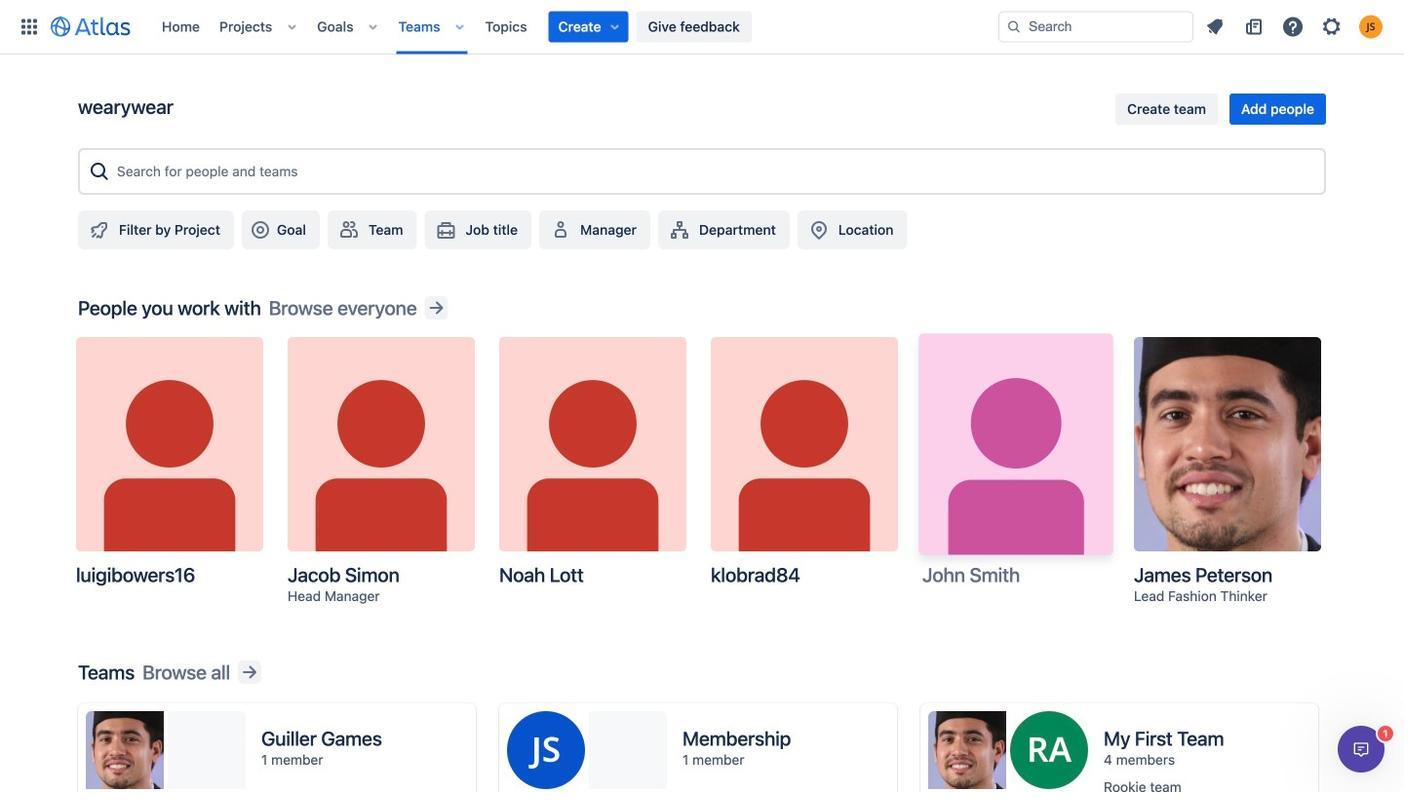 Task type: vqa. For each thing, say whether or not it's contained in the screenshot.
SEARCH FOR PEOPLE AND TEAMS field
yes



Task type: describe. For each thing, give the bounding box(es) containing it.
search image
[[1006, 19, 1022, 35]]

top element
[[12, 0, 999, 54]]

notifications image
[[1203, 15, 1227, 39]]

account image
[[1359, 15, 1383, 39]]

switch to... image
[[18, 15, 41, 39]]

Search for people and teams field
[[111, 154, 1316, 189]]



Task type: locate. For each thing, give the bounding box(es) containing it.
settings image
[[1320, 15, 1344, 39]]

browse everyone image
[[425, 296, 448, 320]]

search for people and teams image
[[88, 160, 111, 183]]

None search field
[[999, 11, 1194, 42]]

help image
[[1281, 15, 1305, 39]]

browse all image
[[238, 661, 261, 685]]

Search field
[[999, 11, 1194, 42]]

banner
[[0, 0, 1404, 55]]

dialog
[[1338, 726, 1385, 773]]



